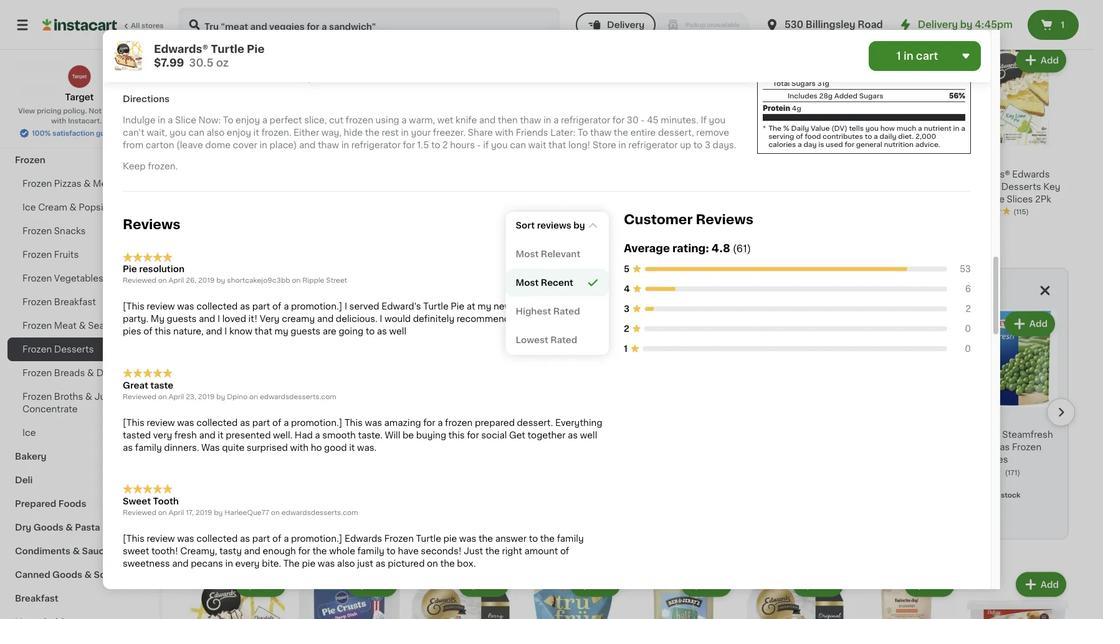 Task type: locate. For each thing, give the bounding box(es) containing it.
$ inside $ 2 99
[[310, 415, 314, 422]]

nutrition
[[885, 141, 914, 148]]

promotion.] for very
[[291, 303, 343, 311]]

0 vertical spatial the
[[769, 125, 782, 132]]

1 vertical spatial many in stock
[[972, 492, 1021, 499]]

1 dessert from the left
[[219, 195, 254, 203]]

1 horizontal spatial together
[[528, 431, 566, 440]]

all inside 'link'
[[131, 22, 140, 29]]

by inside sweet tooth reviewed on april 17, 2019 by harleeque77 on edwardsdesserts.com
[[214, 510, 223, 517]]

frozen meat & seafood link
[[7, 314, 152, 338]]

0 vertical spatial family
[[135, 444, 162, 452]]

0 horizontal spatial marie
[[187, 170, 212, 179]]

sugars for total
[[792, 80, 816, 87]]

0 vertical spatial sugars
[[792, 80, 816, 87]]

1 horizontal spatial 8 oz
[[968, 15, 982, 22]]

pie down (690)
[[247, 44, 265, 55]]

birds eye steamfresh sweet peas frozen vegetables
[[959, 431, 1054, 465]]

99 inside 7 99
[[761, 154, 771, 161]]

frozen right pumpkin
[[355, 182, 384, 191]]

1 horizontal spatial desserts
[[563, 182, 603, 191]]

1 horizontal spatial many
[[972, 492, 992, 499]]

3 inside indulge in a slice now: to enjoy a perfect slice, cut frozen using a warm, wet knife and then thaw in a refrigerator for 30 - 45 minutes. if you can't wait, you can also enjoy it frozen. either way, hide the rest in your freezer. share with friends later: to thaw the entire dessert, remove from carton (leave dome cover in place) and thaw in refrigerator for 1.5 to 2 hours - if you can wait that long! store in refrigerator up to 3 days.
[[705, 141, 711, 150]]

either
[[294, 128, 319, 137]]

1 in cart field
[[869, 41, 982, 71]]

1 vertical spatial most recent button
[[506, 269, 609, 297]]

1 vertical spatial 4
[[423, 414, 432, 428]]

2 dessert from the left
[[299, 195, 334, 203]]

1 vertical spatial most
[[516, 250, 539, 259]]

1 inside button
[[1062, 21, 1065, 29]]

3 promotion.] from the top
[[291, 535, 343, 544]]

1 vertical spatial can
[[510, 141, 526, 150]]

1 vertical spatial (61)
[[733, 244, 752, 254]]

in down peas
[[993, 492, 1000, 499]]

many in stock
[[646, 218, 695, 225], [972, 492, 1021, 499]]

69
[[986, 154, 995, 161]]

$ up "milo" on the left bottom of the page
[[527, 415, 532, 422]]

0 horizontal spatial family
[[135, 444, 162, 452]]

$6.99 element for pie
[[299, 152, 400, 168]]

2 part from the top
[[252, 419, 270, 428]]

1 horizontal spatial pie
[[444, 535, 457, 544]]

well
[[389, 327, 407, 336], [580, 431, 598, 440]]

marie for marie callender's pumpkin pie frozen dessert
[[299, 170, 323, 179]]

by down (57)
[[574, 221, 585, 230]]

1 horizontal spatial thaw
[[520, 116, 542, 125]]

by inside button
[[574, 221, 585, 230]]

well down everything
[[580, 431, 598, 440]]

recent down (57)
[[551, 220, 584, 229]]

frozen
[[346, 116, 374, 125], [445, 419, 473, 428]]

$6.99 element
[[187, 152, 289, 168], [299, 152, 400, 168]]

edwards down $7.99 element
[[567, 170, 604, 179]]

ice inside ice cream & popsicles link
[[22, 203, 36, 212]]

eye inside the birds eye steamfresh broccoli florets frozen vegetables
[[332, 431, 348, 440]]

reddi-
[[198, 431, 228, 440]]

99 up reddi-
[[215, 415, 225, 422]]

1 0 from the top
[[965, 325, 972, 333]]

2 horizontal spatial sweet
[[959, 443, 987, 452]]

pie up dish
[[673, 170, 687, 179]]

1 horizontal spatial eye
[[984, 431, 1001, 440]]

1 horizontal spatial cream
[[480, 431, 509, 440]]

2 promotion.] from the top
[[291, 419, 343, 428]]

0 horizontal spatial the
[[284, 560, 300, 569]]

(dv)
[[832, 125, 848, 132]]

(61) down calories
[[791, 183, 804, 190]]

edwardsdesserts.com
[[260, 394, 337, 400], [282, 510, 358, 517]]

section containing 3
[[187, 268, 1076, 540]]

part inside '[this review was collected as part of a promotion.] this was amazing for a frozen prepared dessert. everything tasted very fresh and it presented well. had a smooth taste. will be buying this for social  get together as well as family dinners. was quite surprised with ho good it was.'
[[252, 419, 270, 428]]

steamfresh for peas
[[1003, 431, 1054, 440]]

steamfresh up was.
[[351, 431, 401, 440]]

canned goods & soups link
[[7, 564, 152, 587]]

0 vertical spatial also
[[207, 128, 225, 137]]

0 horizontal spatial many
[[646, 218, 665, 225]]

1 $ 3 99 from the left
[[201, 414, 225, 428]]

2 reviewed from the top
[[123, 394, 156, 400]]

$ left 69
[[970, 154, 975, 161]]

sweet inside sweet tooth reviewed on april 17, 2019 by harleeque77 on edwardsdesserts.com
[[123, 498, 151, 506]]

instacart logo image
[[42, 17, 117, 32]]

frozen inside the birds eye steamfresh broccoli florets frozen vegetables
[[307, 456, 337, 465]]

1 vertical spatial guests
[[291, 327, 321, 336]]

0 vertical spatial part
[[252, 303, 270, 311]]

my down very
[[275, 327, 289, 336]]

6 left 79
[[863, 153, 872, 166]]

1 vertical spatial (115)
[[1014, 208, 1030, 215]]

meat & seafood
[[15, 109, 87, 117]]

& left meals
[[84, 180, 91, 188]]

1 vertical spatial breakfast
[[15, 595, 58, 604]]

[this for [this review was collected as part of a promotion.] edwards frozen turtle pie was the answer to the family sweet tooth! creamy, tasty and enough for the whole family to have seconds! just the right amount of sweetness and pecans in every  bite. the pie was also just as pictured on the box.
[[123, 535, 145, 544]]

sauces
[[82, 548, 115, 556]]

promotion.] up creamy
[[291, 303, 343, 311]]

vegetables inside the birds eye steamfresh broccoli florets frozen vegetables
[[339, 456, 388, 465]]

$ for sara lee pound cake, all butter, family size
[[859, 154, 863, 161]]

15% 4% total sugars 31g
[[773, 55, 966, 87]]

by right the 17,
[[214, 510, 223, 517]]

sort reviews by
[[516, 221, 585, 230]]

36 oz for (690)
[[187, 27, 206, 34]]

in inside [this review was collected as part of a promotion.] edwards frozen turtle pie was the answer to the family sweet tooth! creamy, tasty and enough for the whole family to have seconds! just the right amount of sweetness and pecans in every  bite. the pie was also just as pictured on the box.
[[225, 560, 233, 569]]

99 for milo sweet tea, famous
[[542, 415, 551, 422]]

is
[[819, 141, 825, 148]]

steamfresh inside the birds eye steamfresh broccoli florets frozen vegetables
[[351, 431, 401, 440]]

all down sara
[[856, 182, 867, 191]]

at
[[467, 303, 476, 311]]

edwards inside edwards® edwards premium desserts cookies and crème pie
[[567, 170, 604, 179]]

satisfaction
[[52, 130, 94, 137]]

pie right bite.
[[302, 560, 316, 569]]

1 horizontal spatial delivery
[[918, 20, 959, 29]]

0 horizontal spatial dessert
[[219, 195, 254, 203]]

frozen. inside indulge in a slice now: to enjoy a perfect slice, cut frozen using a warm, wet knife and then thaw in a refrigerator for 30 - 45 minutes. if you can't wait, you can also enjoy it frozen. either way, hide the rest in your freezer. share with friends later: to thaw the entire dessert, remove from carton (leave dome cover in place) and thaw in refrigerator for 1.5 to 2 hours - if you can wait that long! store in refrigerator up to 3 days.
[[262, 128, 292, 137]]

a left the slice at the left of page
[[168, 116, 173, 125]]

frozen meat & seafood
[[22, 322, 125, 331]]

service type group
[[576, 12, 750, 37]]

1 vertical spatial 8
[[856, 27, 861, 34]]

0 vertical spatial review
[[147, 303, 175, 311]]

[this inside "[this review was collected as part of a promotion.] i served edward's turtle pie at my new year's eve dinner party.  my guests and i loved it! very creamy and delicious.  i would definitely recommend it to anyone that likes pies of this nature, and i know that my guests are going to as well"
[[123, 303, 145, 311]]

steamfresh down $1.49 element
[[1003, 431, 1054, 440]]

later:
[[551, 128, 576, 137]]

it down year's
[[512, 315, 518, 324]]

1 horizontal spatial with
[[290, 444, 309, 452]]

produce
[[15, 37, 53, 46]]

0 vertical spatial reviewed
[[123, 277, 156, 284]]

a up enough
[[284, 535, 289, 544]]

desserts inside edwards® edwards premium desserts cookies and crème pie
[[563, 182, 603, 191]]

edwards inside [this review was collected as part of a promotion.] edwards frozen turtle pie was the answer to the family sweet tooth! creamy, tasty and enough for the whole family to have seconds! just the right amount of sweetness and pecans in every  bite. the pie was also just as pictured on the box.
[[345, 535, 382, 544]]

reddi
[[245, 431, 271, 440]]

edwards® up $7.99
[[154, 44, 208, 55]]

singles
[[968, 182, 1000, 191]]

snickers
[[416, 431, 462, 440]]

pie up 26
[[522, 207, 535, 216]]

marie inside marie callender's dutch apple pie frozen dessert
[[187, 170, 212, 179]]

0 horizontal spatial sugars
[[792, 80, 816, 87]]

the right just
[[486, 547, 500, 556]]

highest rated
[[516, 307, 580, 316]]

great taste reviewed on april 23, 2019 by dpino on edwardsdesserts.com
[[123, 381, 337, 400]]

0 horizontal spatial (61)
[[733, 244, 752, 254]]

2 $6.99 element from the left
[[299, 152, 400, 168]]

view pricing policy. not affiliated with instacart.
[[18, 108, 135, 124]]

99 up "milo" on the left bottom of the page
[[542, 415, 551, 422]]

0 horizontal spatial dairy
[[15, 61, 39, 70]]

99 for reddi-wip reddi wip original dairy whipped topping
[[215, 415, 225, 422]]

1 birds from the left
[[307, 431, 329, 440]]

1 vertical spatial the
[[284, 560, 300, 569]]

by inside great taste reviewed on april 23, 2019 by dpino on edwardsdesserts.com
[[216, 394, 225, 400]]

2 vertical spatial april
[[169, 510, 184, 517]]

reviews
[[696, 213, 754, 226], [123, 218, 180, 231]]

1 [this from the top
[[123, 303, 145, 311]]

desserts for pie
[[1002, 182, 1042, 191]]

april inside pie resolution reviewed on april 26, 2019 by shortcakejo9c3bb on ripple street
[[169, 277, 184, 284]]

3 [this from the top
[[123, 535, 145, 544]]

& right breads
[[87, 369, 94, 378]]

crusts,
[[689, 170, 720, 179]]

2 vertical spatial sweet
[[123, 498, 151, 506]]

topping
[[240, 456, 275, 465]]

2,000
[[916, 133, 937, 140]]

diet.
[[899, 133, 914, 140]]

3 inside 3 pillsbury pie crusts, deep dish
[[640, 153, 649, 166]]

1 vertical spatial part
[[252, 419, 270, 428]]

vegetables for birds eye steamfresh sweet peas frozen vegetables
[[959, 456, 1009, 465]]

surprised
[[247, 444, 288, 452]]

3 april from the top
[[169, 510, 184, 517]]

0 horizontal spatial can
[[188, 128, 204, 137]]

collected inside [this review was collected as part of a promotion.] edwards frozen turtle pie was the answer to the family sweet tooth! creamy, tasty and enough for the whole family to have seconds! just the right amount of sweetness and pecans in every  bite. the pie was also just as pictured on the box.
[[197, 535, 238, 544]]

3 collected from the top
[[197, 535, 238, 544]]

2 callender's from the left
[[325, 170, 375, 179]]

review inside '[this review was collected as part of a promotion.] this was amazing for a frozen prepared dessert. everything tasted very fresh and it presented well. had a smooth taste. will be buying this for social  get together as well as family dinners. was quite surprised with ho good it was.'
[[147, 419, 175, 428]]

vegetables down was.
[[339, 456, 388, 465]]

4:45pm
[[976, 20, 1013, 29]]

0 vertical spatial promotion.]
[[291, 303, 343, 311]]

2 [this from the top
[[123, 419, 145, 428]]

turtle up the 'definitely'
[[424, 303, 449, 311]]

most recent up eve
[[516, 279, 574, 287]]

delivery
[[918, 20, 959, 29], [607, 21, 645, 29]]

to inside * the % daily value (dv) tells you how much a nutrient in a serving of food contributes to a daily diet. 2,000 calories a day is used for general nutrition advice.
[[865, 133, 873, 140]]

1 vertical spatial 1
[[897, 51, 902, 61]]

also up dome
[[207, 128, 225, 137]]

edwards® for edwards® edwards singles desserts key lime pie slices 2pk
[[968, 170, 1011, 179]]

pie left at
[[451, 303, 465, 311]]

was
[[201, 444, 220, 452]]

snacks
[[15, 132, 48, 141], [54, 227, 86, 236]]

2 36 oz from the left
[[522, 27, 541, 34]]

highest rated button
[[506, 298, 609, 325]]

product group containing 6
[[856, 45, 958, 203]]

vegetables
[[54, 274, 103, 283], [339, 456, 388, 465], [959, 456, 1009, 465]]

2019 for great taste
[[198, 394, 215, 400]]

dairy & eggs
[[15, 61, 73, 70]]

goods down "condiments & sauces"
[[52, 571, 82, 580]]

breakfast inside breakfast link
[[15, 595, 58, 604]]

to right now:
[[223, 116, 233, 125]]

sweet inside "milo sweet tea, famous"
[[545, 431, 573, 440]]

sugars inside 15% 4% total sugars 31g
[[792, 80, 816, 87]]

0 vertical spatial well
[[389, 327, 407, 336]]

by for [this review was collected as part of a promotion.] edwards frozen turtle pie was the answer to the family sweet tooth! creamy, tasty and enough for the whole family to have seconds! just the right amount of sweetness and pecans in every  bite. the pie was also just as pictured on the box.
[[214, 510, 223, 517]]

0 vertical spatial 8 oz
[[968, 15, 982, 22]]

well down the 'would'
[[389, 327, 407, 336]]

edwards® inside edwards® edwards premium desserts cookies and crème pie
[[522, 170, 565, 179]]

of
[[796, 133, 804, 140], [273, 303, 282, 311], [144, 327, 153, 336], [273, 419, 282, 428], [273, 535, 282, 544], [561, 547, 570, 556]]

all
[[131, 22, 140, 29], [856, 182, 867, 191]]

review for fresh
[[147, 419, 175, 428]]

cream
[[38, 203, 67, 212], [480, 431, 509, 440]]

rated for highest rated
[[554, 307, 580, 316]]

edwardsdesserts.com inside sweet tooth reviewed on april 17, 2019 by harleeque77 on edwardsdesserts.com
[[282, 510, 358, 517]]

vegetables inside birds eye steamfresh sweet peas frozen vegetables
[[959, 456, 1009, 465]]

ice inside ice link
[[22, 429, 36, 438]]

1 eye from the left
[[332, 431, 348, 440]]

3 part from the top
[[252, 535, 270, 544]]

collected inside '[this review was collected as part of a promotion.] this was amazing for a frozen prepared dessert. everything tasted very fresh and it presented well. had a smooth taste. will be buying this for social  get together as well as family dinners. was quite surprised with ho good it was.'
[[197, 419, 238, 428]]

2.67
[[422, 27, 437, 34]]

1 button
[[1028, 10, 1079, 40]]

sara lee pound cake, all butter, family size
[[856, 170, 951, 191]]

dairy down presented
[[234, 443, 258, 452]]

as down everything
[[568, 431, 578, 440]]

ice
[[22, 203, 36, 212], [22, 429, 36, 438], [464, 431, 478, 440]]

2 vertical spatial with
[[290, 444, 309, 452]]

by inside pie resolution reviewed on april 26, 2019 by shortcakejo9c3bb on ripple street
[[217, 277, 225, 284]]

reviewed for sweet
[[123, 510, 156, 517]]

birds inside the birds eye steamfresh broccoli florets frozen vegetables
[[307, 431, 329, 440]]

1 vertical spatial sweet
[[959, 443, 987, 452]]

promotion.] inside "[this review was collected as part of a promotion.] i served edward's turtle pie at my new year's eve dinner party.  my guests and i loved it! very creamy and delicious.  i would definitely recommend it to anyone that likes pies of this nature, and i know that my guests are going to as well"
[[291, 303, 343, 311]]

2 april from the top
[[169, 394, 184, 400]]

38
[[299, 27, 308, 34]]

1 vertical spatial 8 oz
[[856, 27, 871, 34]]

2 vertical spatial most
[[516, 279, 539, 287]]

on down seconds!
[[427, 560, 438, 569]]

1 steamfresh from the left
[[351, 431, 401, 440]]

2019 inside pie resolution reviewed on april 26, 2019 by shortcakejo9c3bb on ripple street
[[198, 277, 215, 284]]

in right rest
[[401, 128, 409, 137]]

0 horizontal spatial vegetables
[[54, 274, 103, 283]]

0 vertical spatial to
[[223, 116, 233, 125]]

by for [this review was collected as part of a promotion.] this was amazing for a frozen prepared dessert. everything tasted very fresh and it presented well. had a smooth taste. will be buying this for social  get together as well as family dinners. was quite surprised with ho good it was.
[[216, 394, 225, 400]]

marie callender's pumpkin pie frozen dessert button
[[299, 45, 400, 227]]

callender's for pie
[[325, 170, 375, 179]]

3 reviewed from the top
[[123, 510, 156, 517]]

collected up reddi-
[[197, 419, 238, 428]]

8 oz up the sponsored badge image
[[968, 15, 982, 22]]

stock down (171)
[[1001, 492, 1021, 499]]

affiliated
[[103, 108, 135, 114]]

of up very
[[273, 303, 282, 311]]

$ for milo sweet tea, famous
[[527, 415, 532, 422]]

2 $ 3 99 from the left
[[527, 414, 551, 428]]

review inside "[this review was collected as part of a promotion.] i served edward's turtle pie at my new year's eve dinner party.  my guests and i loved it! very creamy and delicious.  i would definitely recommend it to anyone that likes pies of this nature, and i know that my guests are going to as well"
[[147, 303, 175, 311]]

the left rest
[[365, 128, 380, 137]]

1.5
[[417, 141, 429, 150]]

3 up reddi-
[[205, 414, 214, 428]]

frozen down frozen snacks
[[22, 251, 52, 259]]

0 vertical spatial most
[[526, 220, 549, 229]]

1 horizontal spatial snacks
[[54, 227, 86, 236]]

99 inside $ 2 99
[[324, 415, 333, 422]]

promotion.] inside [this review was collected as part of a promotion.] edwards frozen turtle pie was the answer to the family sweet tooth! creamy, tasty and enough for the whole family to have seconds! just the right amount of sweetness and pecans in every  bite. the pie was also just as pictured on the box.
[[291, 535, 343, 544]]

2 eye from the left
[[984, 431, 1001, 440]]

of up enough
[[273, 535, 282, 544]]

by for [this review was collected as part of a promotion.] i served edward's turtle pie at my new year's eve dinner party.  my guests and i loved it! very creamy and delicious.  i would definitely recommend it to anyone that likes pies of this nature, and i know that my guests are going to as well
[[217, 277, 225, 284]]

was inside "[this review was collected as part of a promotion.] i served edward's turtle pie at my new year's eve dinner party.  my guests and i loved it! very creamy and delicious.  i would definitely recommend it to anyone that likes pies of this nature, and i know that my guests are going to as well"
[[177, 303, 194, 311]]

edwards up key
[[1013, 170, 1050, 179]]

0 horizontal spatial callender's
[[214, 170, 263, 179]]

2 vertical spatial thaw
[[318, 141, 339, 150]]

0 vertical spatial that
[[549, 141, 566, 150]]

[this up tasted
[[123, 419, 145, 428]]

3 review from the top
[[147, 535, 175, 544]]

frozen up 'have'
[[385, 535, 414, 544]]

4g
[[792, 105, 802, 112]]

None search field
[[178, 7, 560, 42]]

36 for (115)
[[522, 27, 531, 34]]

2019 inside sweet tooth reviewed on april 17, 2019 by harleeque77 on edwardsdesserts.com
[[196, 510, 212, 517]]

soups
[[94, 571, 122, 580]]

was down whole on the left bottom of page
[[318, 560, 335, 569]]

it!
[[249, 315, 258, 324]]

a left day
[[798, 141, 802, 148]]

sugars for added
[[860, 92, 884, 99]]

1 collected from the top
[[197, 303, 238, 311]]

99 up smooth
[[324, 415, 333, 422]]

review up very
[[147, 419, 175, 428]]

1 horizontal spatial steamfresh
[[1003, 431, 1054, 440]]

enough
[[263, 547, 296, 556]]

in right nutrient
[[954, 125, 960, 132]]

promotion.] for smooth
[[291, 419, 343, 428]]

1 april from the top
[[169, 277, 184, 284]]

2 collected from the top
[[197, 419, 238, 428]]

1 vertical spatial frozen.
[[148, 162, 178, 171]]

birds for birds eye steamfresh broccoli florets frozen vegetables
[[307, 431, 329, 440]]

steamfresh inside birds eye steamfresh sweet peas frozen vegetables
[[1003, 431, 1054, 440]]

dry
[[15, 524, 31, 533]]

edwards® inside the edwards® edwards singles desserts key lime pie slices 2pk
[[968, 170, 1011, 179]]

the inside * the % daily value (dv) tells you how much a nutrient in a serving of food contributes to a daily diet. 2,000 calories a day is used for general nutrition advice.
[[769, 125, 782, 132]]

frozen up concentrate at the left bottom
[[22, 393, 52, 402]]

edwardsdesserts.com inside great taste reviewed on april 23, 2019 by dpino on edwardsdesserts.com
[[260, 394, 337, 400]]

target logo image
[[68, 65, 91, 89]]

family up amount
[[557, 535, 584, 544]]

1 vertical spatial many
[[972, 492, 992, 499]]

resolution
[[139, 265, 185, 274]]

1 horizontal spatial this
[[449, 431, 465, 440]]

of inside '[this review was collected as part of a promotion.] this was amazing for a frozen prepared dessert. everything tasted very fresh and it presented well. had a smooth taste. will be buying this for social  get together as well as family dinners. was quite surprised with ho good it was.'
[[273, 419, 282, 428]]

1 promotion.] from the top
[[291, 303, 343, 311]]

by inside "link"
[[961, 20, 973, 29]]

reviewed inside great taste reviewed on april 23, 2019 by dpino on edwardsdesserts.com
[[123, 394, 156, 400]]

deli link
[[7, 469, 152, 493]]

for up buying
[[424, 419, 436, 428]]

edwardsdesserts.com for had
[[260, 394, 337, 400]]

1 part from the top
[[252, 303, 270, 311]]

4%
[[954, 67, 966, 74]]

1 review from the top
[[147, 303, 175, 311]]

part up it!
[[252, 303, 270, 311]]

2 horizontal spatial with
[[495, 128, 514, 137]]

2 36 from the left
[[522, 27, 531, 34]]

marie inside marie callender's pumpkin pie frozen dessert
[[299, 170, 323, 179]]

1 horizontal spatial vegetables
[[339, 456, 388, 465]]

0 vertical spatial frozen
[[346, 116, 374, 125]]

tells
[[850, 125, 864, 132]]

section
[[187, 268, 1076, 540]]

(61)
[[791, 183, 804, 190], [733, 244, 752, 254]]

know
[[229, 327, 253, 336]]

meat down frozen breakfast
[[54, 322, 77, 331]]

edwards® inside edwards® turtle pie $7.99 30.5 oz
[[154, 44, 208, 55]]

2 birds from the left
[[959, 431, 982, 440]]

$ up reddi-
[[201, 415, 205, 422]]

8 oz right billingsley on the top
[[856, 27, 871, 34]]

product group
[[968, 0, 1069, 35], [187, 45, 289, 238], [856, 45, 958, 203], [968, 45, 1069, 227], [198, 309, 297, 488], [307, 309, 406, 488], [416, 309, 515, 476], [525, 309, 623, 476], [633, 309, 732, 488], [742, 309, 841, 488], [851, 309, 950, 527], [959, 309, 1058, 503], [187, 570, 289, 620], [299, 570, 400, 620], [410, 570, 512, 620], [522, 570, 623, 620], [633, 570, 735, 620], [745, 570, 846, 620], [856, 570, 958, 620], [968, 570, 1069, 620]]

most
[[526, 220, 549, 229], [516, 250, 539, 259], [516, 279, 539, 287]]

part up reddi
[[252, 419, 270, 428]]

1 horizontal spatial callender's
[[325, 170, 375, 179]]

part for well.
[[252, 419, 270, 428]]

thaw
[[520, 116, 542, 125], [591, 128, 612, 137], [318, 141, 339, 150]]

eye for florets
[[332, 431, 348, 440]]

that down very
[[255, 327, 272, 336]]

collected for tasty
[[197, 535, 238, 544]]

edwards® edwards singles desserts key lime pie slices 2pk
[[968, 170, 1061, 203]]

florets
[[345, 443, 376, 452]]

all stores
[[131, 22, 164, 29]]

rest
[[382, 128, 399, 137]]

1 horizontal spatial also
[[337, 560, 355, 569]]

product group containing 8 oz
[[968, 0, 1069, 35]]

edwards for edwards® edwards premium desserts cookies and crème pie
[[567, 170, 604, 179]]

dessert.
[[517, 419, 553, 428]]

delivery inside "button"
[[607, 21, 645, 29]]

desserts for crème
[[563, 182, 603, 191]]

it up cover
[[254, 128, 259, 137]]

stock up average rating: 4.8 (61)
[[675, 218, 695, 225]]

0 horizontal spatial together
[[305, 286, 354, 297]]

together down street
[[305, 286, 354, 297]]

edwards up whole on the left bottom of page
[[345, 535, 382, 544]]

1 horizontal spatial 8
[[968, 15, 973, 22]]

0 vertical spatial (61)
[[791, 183, 804, 190]]

36 for (690)
[[187, 27, 196, 34]]

$ inside the $ 4 89
[[418, 415, 423, 422]]

1 vertical spatial reviewed
[[123, 394, 156, 400]]

2 marie from the left
[[299, 170, 323, 179]]

1 horizontal spatial well
[[580, 431, 598, 440]]

guests
[[167, 315, 197, 324], [291, 327, 321, 336]]

callender's inside marie callender's pumpkin pie frozen dessert
[[325, 170, 375, 179]]

&
[[41, 61, 49, 70], [40, 109, 47, 117], [50, 132, 57, 141], [84, 180, 91, 188], [69, 203, 77, 212], [79, 322, 86, 331], [87, 369, 94, 378], [85, 393, 92, 402], [66, 524, 73, 533], [73, 548, 80, 556], [85, 571, 92, 580]]

0 horizontal spatial this
[[155, 327, 171, 336]]

the down seconds!
[[441, 560, 455, 569]]

for inside [this review was collected as part of a promotion.] edwards frozen turtle pie was the answer to the family sweet tooth! creamy, tasty and enough for the whole family to have seconds! just the right amount of sweetness and pecans in every  bite. the pie was also just as pictured on the box.
[[298, 547, 310, 556]]

1 reviewed from the top
[[123, 277, 156, 284]]

1 vertical spatial rated
[[551, 336, 578, 345]]

in inside item carousel region
[[993, 492, 1000, 499]]

just
[[464, 547, 483, 556]]

sara
[[856, 170, 876, 179]]

favorite day creme brulee button
[[410, 45, 512, 203]]

1 36 oz from the left
[[187, 27, 206, 34]]

reviewed inside pie resolution reviewed on april 26, 2019 by shortcakejo9c3bb on ripple street
[[123, 277, 156, 284]]

for left the 1.5
[[403, 141, 415, 150]]

collected
[[197, 303, 238, 311], [197, 419, 238, 428], [197, 535, 238, 544]]

1 vertical spatial review
[[147, 419, 175, 428]]

part for i
[[252, 303, 270, 311]]

lime
[[968, 195, 989, 203]]

1 vertical spatial most recent
[[516, 279, 574, 287]]

april inside sweet tooth reviewed on april 17, 2019 by harleeque77 on edwardsdesserts.com
[[169, 510, 184, 517]]

1 36 from the left
[[187, 27, 196, 34]]

edwards® turtle pie $7.99 30.5 oz
[[154, 44, 265, 68]]

and up was
[[199, 431, 216, 440]]

0 vertical spatial 0
[[965, 325, 972, 333]]

edwardsdesserts.com for for
[[282, 510, 358, 517]]

oz inside edwards® turtle pie $7.99 30.5 oz
[[216, 58, 229, 68]]

average rating: 4.8 (61)
[[624, 243, 752, 254]]

& up frozen desserts link
[[79, 322, 86, 331]]

3%
[[955, 30, 966, 37]]

stores
[[142, 22, 164, 29]]

1 $6.99 element from the left
[[187, 152, 289, 168]]

[this up party.
[[123, 303, 145, 311]]

dinners.
[[164, 444, 199, 452]]

1 in cart
[[897, 51, 939, 61]]

1 callender's from the left
[[214, 170, 263, 179]]

for inside * the % daily value (dv) tells you how much a nutrient in a serving of food contributes to a daily diet. 2,000 calories a day is used for general nutrition advice.
[[845, 141, 855, 148]]

10mg
[[809, 30, 828, 37]]

on right harleeque77
[[271, 510, 280, 517]]

1
[[1062, 21, 1065, 29], [897, 51, 902, 61], [624, 345, 628, 353]]

turtle up seconds!
[[416, 535, 441, 544]]

$6.99 element down cover
[[187, 152, 289, 168]]

2 horizontal spatial edwards®
[[968, 170, 1011, 179]]

0
[[965, 325, 972, 333], [965, 345, 972, 353]]

refrigerator
[[561, 116, 611, 125], [352, 141, 401, 150], [629, 141, 678, 150]]

of up wip in the left bottom of the page
[[273, 419, 282, 428]]

dutch
[[187, 182, 214, 191]]

many up average
[[646, 218, 665, 225]]

reviews up 4.8
[[696, 213, 754, 226]]

2 review from the top
[[147, 419, 175, 428]]

36 oz for (115)
[[522, 27, 541, 34]]

dry goods & pasta link
[[7, 516, 152, 540]]

well inside "[this review was collected as part of a promotion.] i served edward's turtle pie at my new year's eve dinner party.  my guests and i loved it! very creamy and delicious.  i would definitely recommend it to anyone that likes pies of this nature, and i know that my guests are going to as well"
[[389, 327, 407, 336]]

goods for canned
[[52, 571, 82, 580]]

$7.99 element
[[522, 152, 623, 168]]

[this up the sweet
[[123, 535, 145, 544]]

2 steamfresh from the left
[[1003, 431, 1054, 440]]

0 horizontal spatial with
[[51, 118, 66, 124]]

sugars down 15% 4% total sugars 31g
[[860, 92, 884, 99]]

candy
[[59, 132, 89, 141]]

1 marie from the left
[[187, 170, 212, 179]]

1 horizontal spatial to
[[578, 128, 588, 137]]

1 horizontal spatial birds
[[959, 431, 982, 440]]

0 vertical spatial april
[[169, 277, 184, 284]]

of inside * the % daily value (dv) tells you how much a nutrient in a serving of food contributes to a daily diet. 2,000 calories a day is used for general nutrition advice.
[[796, 133, 804, 140]]

2 0 from the top
[[965, 345, 972, 353]]

(27)
[[903, 17, 916, 24]]

april for tooth
[[169, 510, 184, 517]]

1 horizontal spatial dairy
[[234, 443, 258, 452]]

in inside * the % daily value (dv) tells you how much a nutrient in a serving of food contributes to a daily diet. 2,000 calories a day is used for general nutrition advice.
[[954, 125, 960, 132]]

2 vertical spatial part
[[252, 535, 270, 544]]

1 vertical spatial with
[[495, 128, 514, 137]]

ice for ice
[[22, 429, 36, 438]]

99 for birds eye steamfresh broccoli florets frozen vegetables
[[324, 415, 333, 422]]

$6.99 element for apple
[[187, 152, 289, 168]]

0 vertical spatial thaw
[[520, 116, 542, 125]]

collected inside "[this review was collected as part of a promotion.] i served edward's turtle pie at my new year's eve dinner party.  my guests and i loved it! very creamy and delicious.  i would definitely recommend it to anyone that likes pies of this nature, and i know that my guests are going to as well"
[[197, 303, 238, 311]]

0 horizontal spatial 1
[[624, 345, 628, 353]]



Task type: vqa. For each thing, say whether or not it's contained in the screenshot.


Task type: describe. For each thing, give the bounding box(es) containing it.
for left social
[[467, 431, 479, 440]]

0 horizontal spatial 6
[[863, 153, 872, 166]]

family inside '[this review was collected as part of a promotion.] this was amazing for a frozen prepared dessert. everything tasted very fresh and it presented well. had a smooth taste. will be buying this for social  get together as well as family dinners. was quite surprised with ho good it was.'
[[135, 444, 162, 452]]

ice cream & popsicles link
[[7, 196, 152, 220]]

and inside edwards® edwards premium desserts cookies and crème pie
[[560, 195, 576, 203]]

amazing
[[385, 419, 421, 428]]

the inside [this review was collected as part of a promotion.] edwards frozen turtle pie was the answer to the family sweet tooth! creamy, tasty and enough for the whole family to have seconds! just the right amount of sweetness and pecans in every  bite. the pie was also just as pictured on the box.
[[284, 560, 300, 569]]

0 horizontal spatial -
[[477, 141, 481, 150]]

with inside indulge in a slice now: to enjoy a perfect slice, cut frozen using a warm, wet knife and then thaw in a refrigerator for 30 - 45 minutes. if you can't wait, you can also enjoy it frozen. either way, hide the rest in your freezer. share with friends later: to thaw the entire dessert, remove from carton (leave dome cover in place) and thaw in refrigerator for 1.5 to 2 hours - if you can wait that long! store in refrigerator up to 3 days.
[[495, 128, 514, 137]]

0 vertical spatial my
[[478, 303, 492, 311]]

entire
[[631, 128, 656, 137]]

edwards® for edwards® turtle pie $7.99 30.5 oz
[[154, 44, 208, 55]]

1 horizontal spatial refrigerator
[[561, 116, 611, 125]]

that inside indulge in a slice now: to enjoy a perfect slice, cut frozen using a warm, wet knife and then thaw in a refrigerator for 30 - 45 minutes. if you can't wait, you can also enjoy it frozen. either way, hide the rest in your freezer. share with friends later: to thaw the entire dessert, remove from carton (leave dome cover in place) and thaw in refrigerator for 1.5 to 2 hours - if you can wait that long! store in refrigerator up to 3 days.
[[549, 141, 566, 150]]

sweet inside birds eye steamfresh sweet peas frozen vegetables
[[959, 443, 987, 452]]

in up average rating: 4.8 (61)
[[667, 218, 674, 225]]

0 horizontal spatial stock
[[675, 218, 695, 225]]

new
[[494, 303, 512, 311]]

0 vertical spatial many
[[646, 218, 665, 225]]

ho
[[311, 444, 322, 452]]

a up "snickers" at bottom
[[438, 419, 443, 428]]

it inside indulge in a slice now: to enjoy a perfect slice, cut frozen using a warm, wet knife and then thaw in a refrigerator for 30 - 45 minutes. if you can't wait, you can also enjoy it frozen. either way, hide the rest in your freezer. share with friends later: to thaw the entire dessert, remove from carton (leave dome cover in place) and thaw in refrigerator for 1.5 to 2 hours - if you can wait that long! store in refrigerator up to 3 days.
[[254, 128, 259, 137]]

$ for birds eye steamfresh broccoli florets frozen vegetables
[[310, 415, 314, 422]]

as up presented
[[240, 419, 250, 428]]

collected for guests
[[197, 303, 238, 311]]

as down the 'would'
[[377, 327, 387, 336]]

cover
[[233, 141, 257, 150]]

to right the 1.5
[[431, 141, 441, 150]]

answer
[[496, 535, 527, 544]]

the up just
[[479, 535, 493, 544]]

pie inside pie resolution reviewed on april 26, 2019 by shortcakejo9c3bb on ripple street
[[123, 265, 137, 274]]

you down the slice at the left of page
[[170, 128, 186, 137]]

[this for [this review was collected as part of a promotion.] i served edward's turtle pie at my new year's eve dinner party.  my guests and i loved it! very creamy and delicious.  i would definitely recommend it to anyone that likes pies of this nature, and i know that my guests are going to as well
[[123, 303, 145, 311]]

remove
[[697, 128, 730, 137]]

a up well.
[[284, 419, 289, 428]]

frozen inside birds eye steamfresh sweet peas frozen vegetables
[[1013, 443, 1042, 452]]

frozen down the frozen desserts in the bottom of the page
[[22, 369, 52, 378]]

in down hide
[[342, 141, 349, 150]]

0 horizontal spatial frozen.
[[148, 162, 178, 171]]

contributes
[[823, 133, 864, 140]]

2 vertical spatial 1
[[624, 345, 628, 353]]

1 horizontal spatial reviews
[[696, 213, 754, 226]]

promotion.] for whole
[[291, 535, 343, 544]]

steamfresh for florets
[[351, 431, 401, 440]]

pie inside marie callender's dutch apple pie frozen dessert
[[244, 182, 258, 191]]

frozen inside the frozen broths & juice concentrate
[[22, 393, 52, 402]]

to up amount
[[529, 535, 538, 544]]

for left 30
[[613, 116, 625, 125]]

just
[[357, 560, 374, 569]]

$ 4 89
[[418, 414, 443, 428]]

brulee
[[410, 182, 438, 191]]

1 horizontal spatial 6
[[966, 285, 972, 294]]

the down 30
[[614, 128, 629, 137]]

2 inside indulge in a slice now: to enjoy a perfect slice, cut frozen using a warm, wet knife and then thaw in a refrigerator for 30 - 45 minutes. if you can't wait, you can also enjoy it frozen. either way, hide the rest in your freezer. share with friends later: to thaw the entire dessert, remove from carton (leave dome cover in place) and thaw in refrigerator for 1.5 to 2 hours - if you can wait that long! store in refrigerator up to 3 days.
[[443, 141, 448, 150]]

on down taste in the left of the page
[[158, 394, 167, 400]]

and up nature,
[[199, 315, 215, 324]]

definitely
[[413, 315, 455, 324]]

0 horizontal spatial thaw
[[318, 141, 339, 150]]

condiments
[[15, 548, 70, 556]]

in inside field
[[904, 51, 914, 61]]

reviewed for great
[[123, 394, 156, 400]]

0 vertical spatial can
[[188, 128, 204, 137]]

0 vertical spatial dairy
[[15, 61, 39, 70]]

2 down 53
[[966, 305, 972, 314]]

frozen inside marie callender's dutch apple pie frozen dessert
[[187, 195, 217, 203]]

long!
[[569, 141, 591, 150]]

with inside '[this review was collected as part of a promotion.] this was amazing for a frozen prepared dessert. everything tasted very fresh and it presented well. had a smooth taste. will be buying this for social  get together as well as family dinners. was quite surprised with ho good it was.'
[[290, 444, 309, 452]]

& left eggs
[[41, 61, 49, 70]]

& left candy
[[50, 132, 57, 141]]

(690)
[[233, 17, 252, 24]]

was up just
[[460, 535, 477, 544]]

to left 'have'
[[387, 547, 396, 556]]

had
[[295, 431, 313, 440]]

very
[[153, 431, 172, 440]]

stock inside item carousel region
[[1001, 492, 1021, 499]]

2 horizontal spatial refrigerator
[[629, 141, 678, 150]]

was up taste.
[[365, 419, 382, 428]]

100% satisfaction guarantee
[[32, 130, 132, 137]]

edwards® for edwards® edwards premium desserts cookies and crème pie
[[522, 170, 565, 179]]

sponsored badge image
[[968, 25, 1006, 32]]

deep
[[633, 182, 657, 191]]

frozen inside [this review was collected as part of a promotion.] edwards frozen turtle pie was the answer to the family sweet tooth! creamy, tasty and enough for the whole family to have seconds! just the right amount of sweetness and pecans in every  bite. the pie was also just as pictured on the box.
[[385, 535, 414, 544]]

many inside item carousel region
[[972, 492, 992, 499]]

dessert,
[[658, 128, 695, 137]]

sweet tooth reviewed on april 17, 2019 by harleeque77 on edwardsdesserts.com
[[123, 498, 358, 517]]

in up friends
[[544, 116, 552, 125]]

1 horizontal spatial (61)
[[791, 183, 804, 190]]

1 vertical spatial my
[[275, 327, 289, 336]]

famous
[[525, 443, 559, 452]]

marie callender's dutch apple pie frozen dessert
[[187, 170, 263, 203]]

frequently
[[198, 286, 259, 297]]

the left whole on the left bottom of page
[[313, 547, 327, 556]]

0 vertical spatial most recent
[[526, 220, 584, 229]]

then
[[498, 116, 518, 125]]

4.8
[[712, 243, 731, 254]]

as up it!
[[240, 303, 250, 311]]

1 inside field
[[897, 51, 902, 61]]

pie inside edwards® turtle pie $7.99 30.5 oz
[[247, 44, 265, 55]]

12%
[[952, 42, 966, 49]]

i left the 'would'
[[380, 315, 383, 324]]

frozen inside '[this review was collected as part of a promotion.] this was amazing for a frozen prepared dessert. everything tasted very fresh and it presented well. had a smooth taste. will be buying this for social  get together as well as family dinners. was quite surprised with ho good it was.'
[[445, 419, 473, 428]]

birds for birds eye steamfresh sweet peas frozen vegetables
[[959, 431, 982, 440]]

april for resolution
[[169, 277, 184, 284]]

box
[[438, 443, 454, 452]]

2 x 2.67 oz
[[410, 27, 447, 34]]

x
[[416, 27, 420, 34]]

i down the loved
[[225, 327, 227, 336]]

frozen desserts
[[22, 345, 94, 354]]

the up amount
[[541, 535, 555, 544]]

breakfast inside the frozen breakfast link
[[54, 298, 96, 307]]

and inside '[this review was collected as part of a promotion.] this was amazing for a frozen prepared dessert. everything tasted very fresh and it presented well. had a smooth taste. will be buying this for social  get together as well as family dinners. was quite surprised with ho good it was.'
[[199, 431, 216, 440]]

this inside '[this review was collected as part of a promotion.] this was amazing for a frozen prepared dessert. everything tasted very fresh and it presented well. had a smooth taste. will be buying this for social  get together as well as family dinners. was quite surprised with ho good it was.'
[[449, 431, 465, 440]]

added
[[835, 92, 858, 99]]

item carousel region
[[198, 304, 1076, 534]]

of down my at the bottom
[[144, 327, 153, 336]]

was up fresh
[[177, 419, 194, 428]]

as down tasted
[[123, 444, 133, 452]]

3 down 5
[[624, 305, 630, 314]]

a inside "[this review was collected as part of a promotion.] i served edward's turtle pie at my new year's eve dinner party.  my guests and i loved it! very creamy and delicious.  i would definitely recommend it to anyone that likes pies of this nature, and i know that my guests are going to as well"
[[284, 303, 289, 311]]

0 horizontal spatial desserts
[[54, 345, 94, 354]]

1 vertical spatial to
[[578, 128, 588, 137]]

quite
[[222, 444, 245, 452]]

0 horizontal spatial (115)
[[568, 17, 583, 24]]

dish
[[659, 182, 679, 191]]

pie inside "[this review was collected as part of a promotion.] i served edward's turtle pie at my new year's eve dinner party.  my guests and i loved it! very creamy and delicious.  i would definitely recommend it to anyone that likes pies of this nature, and i know that my guests are going to as well"
[[451, 303, 465, 311]]

frozen up frozen fruits
[[22, 227, 52, 236]]

guarantee
[[96, 130, 132, 137]]

1 horizontal spatial (115)
[[1014, 208, 1030, 215]]

tea,
[[575, 431, 592, 440]]

ice inside the snickers ice cream bars box
[[464, 431, 478, 440]]

on right dpino
[[250, 394, 258, 400]]

nutrient
[[924, 125, 952, 132]]

frozen pizzas & meals link
[[7, 172, 152, 196]]

4 inside product group
[[423, 414, 432, 428]]

lee
[[878, 170, 894, 179]]

taste.
[[358, 431, 383, 440]]

frozen down frozen vegetables
[[22, 298, 52, 307]]

0 vertical spatial cream
[[38, 203, 67, 212]]

0 horizontal spatial to
[[223, 116, 233, 125]]

& left pasta
[[66, 524, 73, 533]]

2 inside item carousel region
[[314, 414, 323, 428]]

this inside "[this review was collected as part of a promotion.] i served edward's turtle pie at my new year's eve dinner party.  my guests and i loved it! very creamy and delicious.  i would definitely recommend it to anyone that likes pies of this nature, and i know that my guests are going to as well"
[[155, 327, 171, 336]]

a up ho
[[315, 431, 320, 440]]

pie inside 3 pillsbury pie crusts, deep dish
[[673, 170, 687, 179]]

dinner
[[561, 303, 589, 311]]

you up remove
[[709, 116, 726, 125]]

keep frozen.
[[123, 162, 178, 171]]

a right the using
[[402, 116, 407, 125]]

birds eye steamfresh broccoli florets frozen vegetables
[[307, 431, 401, 465]]

with inside view pricing policy. not affiliated with instacart.
[[51, 118, 66, 124]]

$ 3 99 for reddi-
[[201, 414, 225, 428]]

product group containing 2
[[307, 309, 406, 488]]

most inside button
[[516, 250, 539, 259]]

presented
[[226, 431, 271, 440]]

0 horizontal spatial seafood
[[50, 109, 87, 117]]

and down the loved
[[206, 327, 222, 336]]

well inside '[this review was collected as part of a promotion.] this was amazing for a frozen prepared dessert. everything tasted very fresh and it presented well. had a smooth taste. will be buying this for social  get together as well as family dinners. was quite surprised with ho good it was.'
[[580, 431, 598, 440]]

0 horizontal spatial 8
[[856, 27, 861, 34]]

marie for marie callender's dutch apple pie frozen dessert
[[187, 170, 212, 179]]

april for taste
[[169, 394, 184, 400]]

2019 for pie resolution
[[198, 277, 215, 284]]

sort
[[516, 221, 535, 230]]

collected for it
[[197, 419, 238, 428]]

& down frozen pizzas & meals at left top
[[69, 203, 77, 212]]

1 vertical spatial family
[[557, 535, 584, 544]]

26
[[522, 218, 531, 225]]

as right just
[[376, 560, 386, 569]]

3 up "milo" on the left bottom of the page
[[532, 414, 540, 428]]

edwards® edwards premium desserts cookies and crème pie
[[522, 170, 608, 216]]

crème
[[578, 195, 608, 203]]

bite.
[[262, 560, 281, 569]]

ice for ice cream & popsicles
[[22, 203, 36, 212]]

on left ripple
[[292, 277, 301, 284]]

to right up
[[694, 141, 703, 150]]

dry goods & pasta
[[15, 524, 100, 533]]

review for tooth!
[[147, 535, 175, 544]]

are
[[323, 327, 337, 336]]

i up delicious.
[[345, 303, 347, 311]]

[this review was collected as part of a promotion.] i served edward's turtle pie at my new year's eve dinner party.  my guests and i loved it! very creamy and delicious.  i would definitely recommend it to anyone that likes pies of this nature, and i know that my guests are going to as well
[[123, 303, 606, 336]]

in up wait,
[[158, 116, 166, 125]]

$ for reddi-wip reddi wip original dairy whipped topping
[[201, 415, 205, 422]]

using
[[376, 116, 400, 125]]

you inside * the % daily value (dv) tells you how much a nutrient in a serving of food contributes to a daily diet. 2,000 calories a day is used for general nutrition advice.
[[866, 125, 879, 132]]

meals
[[93, 180, 119, 188]]

2 left x
[[410, 27, 414, 34]]

beverages
[[15, 85, 63, 94]]

8 inside button
[[968, 15, 973, 22]]

on down tooth
[[158, 510, 167, 517]]

together inside '[this review was collected as part of a promotion.] this was amazing for a frozen prepared dessert. everything tasted very fresh and it presented well. had a smooth taste. will be buying this for social  get together as well as family dinners. was quite surprised with ho good it was.'
[[528, 431, 566, 440]]

pie inside edwards® edwards premium desserts cookies and crème pie
[[522, 207, 535, 216]]

frozen left the pizzas
[[22, 180, 52, 188]]

0 vertical spatial most recent button
[[509, 214, 607, 234]]

1 vertical spatial enjoy
[[227, 128, 251, 137]]

a left perfect
[[262, 116, 268, 125]]

dessert inside marie callender's dutch apple pie frozen dessert
[[219, 195, 254, 203]]

year's
[[514, 303, 541, 311]]

pie resolution reviewed on april 26, 2019 by shortcakejo9c3bb on ripple street
[[123, 265, 347, 284]]

cholesterol 10mg
[[763, 30, 828, 37]]

as up the tasty
[[240, 535, 250, 544]]

in right cover
[[260, 141, 267, 150]]

on down resolution
[[158, 277, 167, 284]]

turtle inside edwards® turtle pie $7.99 30.5 oz
[[211, 44, 244, 55]]

100% satisfaction guarantee button
[[19, 126, 140, 138]]

be
[[403, 431, 414, 440]]

street
[[326, 277, 347, 284]]

delivery for delivery by 4:45pm
[[918, 20, 959, 29]]

2019 for sweet tooth
[[196, 510, 212, 517]]

1 horizontal spatial meat
[[54, 322, 77, 331]]

frozen breads & doughs
[[22, 369, 131, 378]]

turtle inside [this review was collected as part of a promotion.] edwards frozen turtle pie was the answer to the family sweet tooth! creamy, tasty and enough for the whole family to have seconds! just the right amount of sweetness and pecans in every  bite. the pie was also just as pictured on the box.
[[416, 535, 441, 544]]

oz inside button
[[658, 15, 666, 22]]

review for party.
[[147, 303, 175, 311]]

& left the soups
[[85, 571, 92, 580]]

marie callender's pumpkin pie frozen dessert
[[299, 170, 384, 203]]

0 horizontal spatial reviews
[[123, 218, 180, 231]]

and down the tooth!
[[172, 560, 189, 569]]

and up every
[[244, 547, 261, 556]]

bars
[[416, 443, 435, 452]]

0 vertical spatial guests
[[167, 315, 197, 324]]

frozen inside indulge in a slice now: to enjoy a perfect slice, cut frozen using a warm, wet knife and then thaw in a refrigerator for 30 - 45 minutes. if you can't wait, you can also enjoy it frozen. either way, hide the rest in your freezer. share with friends later: to thaw the entire dessert, remove from carton (leave dome cover in place) and thaw in refrigerator for 1.5 to 2 hours - if you can wait that long! store in refrigerator up to 3 days.
[[346, 116, 374, 125]]

8 oz inside button
[[968, 15, 982, 22]]

0 vertical spatial pie
[[444, 535, 457, 544]]

2 vertical spatial that
[[255, 327, 272, 336]]

0 horizontal spatial pie
[[302, 560, 316, 569]]

in right the store
[[619, 141, 627, 150]]

it inside "[this review was collected as part of a promotion.] i served edward's turtle pie at my new year's eve dinner party.  my guests and i loved it! very creamy and delicious.  i would definitely recommend it to anyone that likes pies of this nature, and i know that my guests are going to as well"
[[512, 315, 518, 324]]

1 horizontal spatial family
[[358, 547, 385, 556]]

2 down 5
[[624, 325, 630, 333]]

$1.49 element
[[959, 413, 1058, 429]]

& left sauces
[[73, 548, 80, 556]]

goods for dry
[[34, 524, 63, 533]]

includes
[[788, 92, 818, 99]]

edward's
[[382, 303, 421, 311]]

dessert inside marie callender's pumpkin pie frozen dessert
[[299, 195, 334, 203]]

[this for [this review was collected as part of a promotion.] this was amazing for a frozen prepared dessert. everything tasted very fresh and it presented well. had a smooth taste. will be buying this for social  get together as well as family dinners. was quite surprised with ho good it was.
[[123, 419, 145, 428]]

value
[[811, 125, 830, 132]]

1 vertical spatial thaw
[[591, 128, 612, 137]]

a up 2,000
[[919, 125, 923, 132]]

many in stock inside item carousel region
[[972, 492, 1021, 499]]

rating:
[[673, 243, 710, 254]]

eye for peas
[[984, 431, 1001, 440]]

(61) inside average rating: 4.8 (61)
[[733, 244, 752, 254]]

a inside [this review was collected as part of a promotion.] edwards frozen turtle pie was the answer to the family sweet tooth! creamy, tasty and enough for the whole family to have seconds! just the right amount of sweetness and pecans in every  bite. the pie was also just as pictured on the box.
[[284, 535, 289, 544]]

to down year's
[[520, 315, 530, 324]]

frozen up the frozen desserts in the bottom of the page
[[22, 322, 52, 331]]

frozen inside marie callender's pumpkin pie frozen dessert
[[355, 182, 384, 191]]

30
[[627, 116, 639, 125]]

$ 3 99 for milo
[[527, 414, 551, 428]]

0 vertical spatial many in stock
[[646, 218, 695, 225]]

product group containing 4
[[416, 309, 515, 476]]

a up general
[[874, 133, 878, 140]]

frozen down "frozen meat & seafood"
[[22, 345, 52, 354]]

also inside [this review was collected as part of a promotion.] edwards frozen turtle pie was the answer to the family sweet tooth! creamy, tasty and enough for the whole family to have seconds! just the right amount of sweetness and pecans in every  bite. the pie was also just as pictured on the box.
[[337, 560, 355, 569]]

callender's for apple
[[214, 170, 263, 179]]

0 horizontal spatial refrigerator
[[352, 141, 401, 150]]

0 horizontal spatial snacks
[[15, 132, 48, 141]]

delivery for delivery
[[607, 21, 645, 29]]

reddi-wip reddi wip original dairy whipped topping
[[198, 431, 290, 465]]

(114)
[[456, 17, 472, 24]]

beverages link
[[7, 77, 152, 101]]

1 vertical spatial recent
[[541, 279, 574, 287]]

15%
[[951, 55, 966, 62]]

1 horizontal spatial -
[[641, 116, 645, 125]]

wet
[[438, 116, 454, 125]]

vegetables for birds eye steamfresh broccoli florets frozen vegetables
[[339, 456, 388, 465]]

all inside sara lee pound cake, all butter, family size
[[856, 182, 867, 191]]

pie inside marie callender's pumpkin pie frozen dessert
[[339, 182, 353, 191]]

(2.91k)
[[345, 17, 369, 24]]

cream inside the snickers ice cream bars box
[[480, 431, 509, 440]]

reviewed for pie
[[123, 277, 156, 284]]

rated for lowest rated
[[551, 336, 578, 345]]

delicious.
[[336, 315, 378, 324]]

get
[[509, 431, 526, 440]]

family
[[901, 182, 930, 191]]

turtle inside "[this review was collected as part of a promotion.] i served edward's turtle pie at my new year's eve dinner party.  my guests and i loved it! very creamy and delicious.  i would definitely recommend it to anyone that likes pies of this nature, and i know that my guests are going to as well"
[[424, 303, 449, 311]]

and down either
[[299, 141, 316, 150]]

it left was.
[[349, 444, 355, 452]]

frozen down frozen fruits
[[22, 274, 52, 283]]

$ for snickers ice cream bars box
[[418, 415, 423, 422]]

reviews
[[537, 221, 572, 230]]

1 horizontal spatial 4
[[624, 285, 630, 294]]

0 for 2
[[965, 325, 972, 333]]

a right nutrient
[[962, 125, 966, 132]]

0 horizontal spatial meat
[[15, 109, 38, 117]]

& right the view
[[40, 109, 47, 117]]

part for enough
[[252, 535, 270, 544]]

and up share
[[479, 116, 496, 125]]

key
[[1044, 182, 1061, 191]]

includes 28g added sugars
[[788, 92, 884, 99]]

also inside indulge in a slice now: to enjoy a perfect slice, cut frozen using a warm, wet knife and then thaw in a refrigerator for 30 - 45 minutes. if you can't wait, you can also enjoy it frozen. either way, hide the rest in your freezer. share with friends later: to thaw the entire dessert, remove from carton (leave dome cover in place) and thaw in refrigerator for 1.5 to 2 hours - if you can wait that long! store in refrigerator up to 3 days.
[[207, 128, 225, 137]]

was up creamy,
[[177, 535, 194, 544]]

you right if
[[491, 141, 508, 150]]

& inside the frozen broths & juice concentrate
[[85, 393, 92, 402]]

(57)
[[568, 208, 582, 215]]

sort reviews by button
[[506, 212, 609, 239]]

bakery link
[[7, 445, 152, 469]]

average
[[624, 243, 670, 254]]

on inside [this review was collected as part of a promotion.] edwards frozen turtle pie was the answer to the family sweet tooth! creamy, tasty and enough for the whole family to have seconds! just the right amount of sweetness and pecans in every  bite. the pie was also just as pictured on the box.
[[427, 560, 438, 569]]

0 for 1
[[965, 345, 972, 353]]

0 vertical spatial enjoy
[[236, 116, 260, 125]]

7
[[752, 153, 760, 166]]

edwards for edwards® edwards singles desserts key lime pie slices 2pk
[[1013, 170, 1050, 179]]

of right amount
[[561, 547, 570, 556]]

1 horizontal spatial can
[[510, 141, 526, 150]]

i left the loved
[[218, 315, 220, 324]]

pie inside the edwards® edwards singles desserts key lime pie slices 2pk
[[992, 195, 1005, 203]]

and up are
[[317, 315, 334, 324]]

0 vertical spatial recent
[[551, 220, 584, 229]]

it up "original"
[[218, 431, 224, 440]]

frozen breads & doughs link
[[7, 362, 152, 385]]

dairy inside 'reddi-wip reddi wip original dairy whipped topping'
[[234, 443, 258, 452]]

a up later:
[[554, 116, 559, 125]]

1 vertical spatial that
[[567, 315, 584, 324]]

frozen down 100%
[[15, 156, 45, 165]]

1 horizontal spatial seafood
[[88, 322, 125, 331]]

to down delicious.
[[366, 327, 375, 336]]



